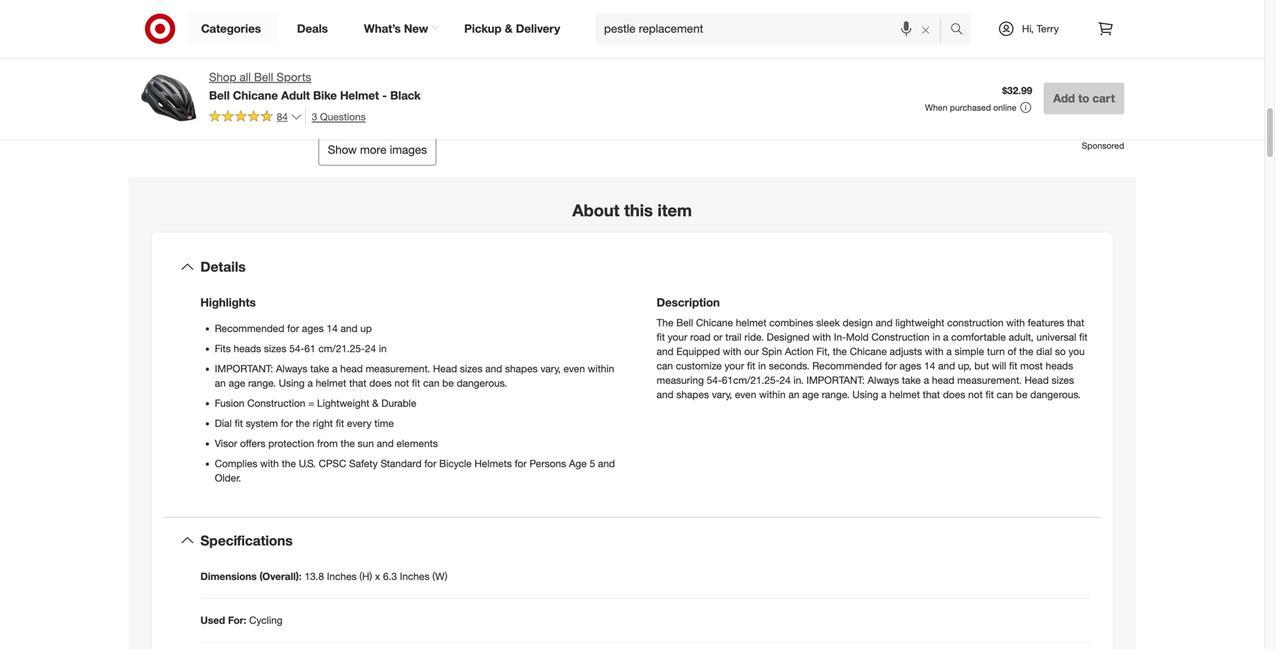 Task type: locate. For each thing, give the bounding box(es) containing it.
range. up system
[[248, 377, 276, 390]]

1 horizontal spatial more
[[680, 55, 700, 66]]

chicane down "all"
[[233, 88, 278, 102]]

0 horizontal spatial your
[[668, 331, 687, 344]]

what's new link
[[352, 13, 446, 45]]

with up fit,
[[812, 331, 831, 344]]

0 vertical spatial vary,
[[540, 363, 561, 375]]

61
[[304, 343, 316, 355]]

universal
[[1036, 331, 1076, 344]]

0 horizontal spatial &
[[372, 397, 379, 410]]

with inside complies with the u.s. cpsc safety standard for bicycle helmets for persons age 5 and older.
[[260, 458, 279, 470]]

age down in.
[[802, 389, 819, 401]]

0 horizontal spatial head
[[340, 363, 363, 375]]

take
[[310, 363, 329, 375], [902, 374, 921, 387]]

14 left up,
[[924, 360, 935, 373]]

using inside description the bell chicane helmet combines sleek design and lightweight construction with features that fit your road or trail ride. designed with in-mold construction in a comfortable adult, universal fit and equipped with our spin action fit, the chicane adjusts with a simple turn of the dial so you can customize your fit in seconds. recommended for ages 14 and up, but will fit most heads measuring 54-61cm/21.25-24 in. important: always take a head measurement. head sizes and shapes vary, even within an age range. using a helmet that does not fit can be dangerous.
[[852, 389, 878, 401]]

0 horizontal spatial age
[[229, 377, 245, 390]]

construction
[[871, 331, 930, 344], [247, 397, 305, 410]]

important:
[[215, 363, 273, 375], [806, 374, 865, 387]]

you
[[1069, 346, 1085, 358]]

0 horizontal spatial sports
[[276, 70, 311, 84]]

1 vertical spatial shapes
[[676, 389, 709, 401]]

inches right 6.3
[[400, 571, 430, 583]]

54- down customize
[[707, 374, 722, 387]]

to
[[1078, 91, 1089, 105]]

important: down fits
[[215, 363, 273, 375]]

what's
[[364, 22, 401, 36]]

vary,
[[540, 363, 561, 375], [712, 389, 732, 401]]

advertisement region
[[649, 84, 1124, 139]]

deals
[[297, 22, 328, 36]]

3 questions
[[312, 110, 366, 123]]

sizes
[[264, 343, 286, 355], [460, 363, 482, 375], [1052, 374, 1074, 387]]

0 horizontal spatial in
[[379, 343, 387, 355]]

more right "show"
[[360, 143, 387, 157]]

0 horizontal spatial within
[[588, 363, 614, 375]]

1 horizontal spatial does
[[943, 389, 965, 401]]

head down cm/21.25-
[[340, 363, 363, 375]]

0 horizontal spatial range.
[[248, 377, 276, 390]]

0 horizontal spatial inches
[[327, 571, 357, 583]]

1 horizontal spatial an
[[788, 389, 799, 401]]

what's new
[[364, 22, 428, 36]]

0 horizontal spatial shapes
[[505, 363, 538, 375]]

24 down up
[[365, 343, 376, 355]]

for up protection
[[281, 418, 293, 430]]

ages up 61
[[302, 323, 324, 335]]

for down adjusts
[[885, 360, 897, 373]]

0 vertical spatial 24
[[365, 343, 376, 355]]

1 horizontal spatial even
[[735, 389, 756, 401]]

construction up adjusts
[[871, 331, 930, 344]]

ages inside description the bell chicane helmet combines sleek design and lightweight construction with features that fit your road or trail ride. designed with in-mold construction in a comfortable adult, universal fit and equipped with our spin action fit, the chicane adjusts with a simple turn of the dial so you can customize your fit in seconds. recommended for ages 14 and up, but will fit most heads measuring 54-61cm/21.25-24 in. important: always take a head measurement. head sizes and shapes vary, even within an age range. using a helmet that does not fit can be dangerous.
[[900, 360, 921, 373]]

bicycle
[[439, 458, 472, 470]]

with down offers
[[260, 458, 279, 470]]

that
[[1067, 317, 1084, 329], [349, 377, 366, 390], [923, 389, 940, 401]]

not down but
[[968, 389, 983, 401]]

bell down shop
[[209, 88, 230, 102]]

1 horizontal spatial 24
[[779, 374, 791, 387]]

1 horizontal spatial always
[[868, 374, 899, 387]]

0 horizontal spatial chicane
[[233, 88, 278, 102]]

14 inside description the bell chicane helmet combines sleek design and lightweight construction with features that fit your road or trail ride. designed with in-mold construction in a comfortable adult, universal fit and equipped with our spin action fit, the chicane adjusts with a simple turn of the dial so you can customize your fit in seconds. recommended for ages 14 and up, but will fit most heads measuring 54-61cm/21.25-24 in. important: always take a head measurement. head sizes and shapes vary, even within an age range. using a helmet that does not fit can be dangerous.
[[924, 360, 935, 373]]

2 horizontal spatial that
[[1067, 317, 1084, 329]]

chicane down mold
[[850, 346, 887, 358]]

for:
[[228, 615, 246, 627]]

1 horizontal spatial chicane
[[696, 317, 733, 329]]

take down 61
[[310, 363, 329, 375]]

-
[[382, 88, 387, 102]]

1 vertical spatial chicane
[[696, 317, 733, 329]]

1 vertical spatial 14
[[924, 360, 935, 373]]

range.
[[248, 377, 276, 390], [822, 389, 850, 401]]

from
[[702, 55, 720, 66], [317, 438, 338, 450]]

fit up durable
[[412, 377, 420, 390]]

1 vertical spatial 54-
[[707, 374, 722, 387]]

more right learn
[[680, 55, 700, 66]]

all
[[240, 70, 251, 84]]

be
[[442, 377, 454, 390], [1016, 389, 1028, 401]]

show
[[328, 143, 357, 157]]

24
[[365, 343, 376, 355], [779, 374, 791, 387]]

measurement.
[[366, 363, 430, 375], [957, 374, 1022, 387]]

pickup & delivery link
[[452, 13, 578, 45]]

0 vertical spatial sports
[[739, 55, 765, 66]]

measurement. inside the important: always take a head measurement. head sizes and shapes vary, even within an age range. using a helmet that does not fit can be dangerous.
[[366, 363, 430, 375]]

always inside the important: always take a head measurement. head sizes and shapes vary, even within an age range. using a helmet that does not fit can be dangerous.
[[276, 363, 307, 375]]

bell right the
[[676, 317, 693, 329]]

comfortable
[[951, 331, 1006, 344]]

for left the persons
[[515, 458, 527, 470]]

0 vertical spatial ages
[[302, 323, 324, 335]]

the left u.s. on the bottom left of page
[[282, 458, 296, 470]]

13.8
[[304, 571, 324, 583]]

1 horizontal spatial in
[[758, 360, 766, 373]]

heads
[[234, 343, 261, 355], [1046, 360, 1073, 373]]

important: down fit,
[[806, 374, 865, 387]]

54- down 'recommended for ages 14 and up'
[[289, 343, 304, 355]]

always
[[276, 363, 307, 375], [868, 374, 899, 387]]

lightweight
[[317, 397, 369, 410]]

action
[[785, 346, 814, 358]]

within inside description the bell chicane helmet combines sleek design and lightweight construction with features that fit your road or trail ride. designed with in-mold construction in a comfortable adult, universal fit and equipped with our spin action fit, the chicane adjusts with a simple turn of the dial so you can customize your fit in seconds. recommended for ages 14 and up, but will fit most heads measuring 54-61cm/21.25-24 in. important: always take a head measurement. head sizes and shapes vary, even within an age range. using a helmet that does not fit can be dangerous.
[[759, 389, 786, 401]]

1 horizontal spatial recommended
[[812, 360, 882, 373]]

age up fusion
[[229, 377, 245, 390]]

inches left (h)
[[327, 571, 357, 583]]

1 horizontal spatial not
[[968, 389, 983, 401]]

1 vertical spatial sports
[[276, 70, 311, 84]]

helmet inside the important: always take a head measurement. head sizes and shapes vary, even within an age range. using a helmet that does not fit can be dangerous.
[[316, 377, 346, 390]]

offers
[[240, 438, 265, 450]]

0 horizontal spatial not
[[395, 377, 409, 390]]

0 horizontal spatial recommended
[[215, 323, 284, 335]]

& up the 'time'
[[372, 397, 379, 410]]

sizes inside the important: always take a head measurement. head sizes and shapes vary, even within an age range. using a helmet that does not fit can be dangerous.
[[460, 363, 482, 375]]

that inside the important: always take a head measurement. head sizes and shapes vary, even within an age range. using a helmet that does not fit can be dangerous.
[[349, 377, 366, 390]]

does up durable
[[369, 377, 392, 390]]

heads right fits
[[234, 343, 261, 355]]

0 horizontal spatial vary,
[[540, 363, 561, 375]]

specifications
[[200, 533, 293, 549]]

1 horizontal spatial helmet
[[736, 317, 766, 329]]

1 horizontal spatial sizes
[[460, 363, 482, 375]]

always down adjusts
[[868, 374, 899, 387]]

can
[[657, 360, 673, 373], [423, 377, 439, 390], [997, 389, 1013, 401]]

in
[[932, 331, 940, 344], [379, 343, 387, 355], [758, 360, 766, 373]]

bell inside description the bell chicane helmet combines sleek design and lightweight construction with features that fit your road or trail ride. designed with in-mold construction in a comfortable adult, universal fit and equipped with our spin action fit, the chicane adjusts with a simple turn of the dial so you can customize your fit in seconds. recommended for ages 14 and up, but will fit most heads measuring 54-61cm/21.25-24 in. important: always take a head measurement. head sizes and shapes vary, even within an age range. using a helmet that does not fit can be dangerous.
[[676, 317, 693, 329]]

more inside button
[[680, 55, 700, 66]]

adjusts
[[890, 346, 922, 358]]

search
[[944, 23, 978, 37]]

0 horizontal spatial dangerous.
[[457, 377, 507, 390]]

1 horizontal spatial head
[[1025, 374, 1049, 387]]

0 vertical spatial &
[[505, 22, 513, 36]]

the
[[833, 346, 847, 358], [1019, 346, 1033, 358], [296, 418, 310, 430], [341, 438, 355, 450], [282, 458, 296, 470]]

fit down but
[[985, 389, 994, 401]]

the inside complies with the u.s. cpsc safety standard for bicycle helmets for persons age 5 and older.
[[282, 458, 296, 470]]

can up measuring
[[657, 360, 673, 373]]

using down mold
[[852, 389, 878, 401]]

an inside the important: always take a head measurement. head sizes and shapes vary, even within an age range. using a helmet that does not fit can be dangerous.
[[215, 377, 226, 390]]

fit up you on the right
[[1079, 331, 1087, 344]]

not up durable
[[395, 377, 409, 390]]

24 left in.
[[779, 374, 791, 387]]

0 horizontal spatial more
[[360, 143, 387, 157]]

using up "fusion construction = lightweight & durable"
[[279, 377, 305, 390]]

recommended up fits
[[215, 323, 284, 335]]

head inside description the bell chicane helmet combines sleek design and lightweight construction with features that fit your road or trail ride. designed with in-mold construction in a comfortable adult, universal fit and equipped with our spin action fit, the chicane adjusts with a simple turn of the dial so you can customize your fit in seconds. recommended for ages 14 and up, but will fit most heads measuring 54-61cm/21.25-24 in. important: always take a head measurement. head sizes and shapes vary, even within an age range. using a helmet that does not fit can be dangerous.
[[932, 374, 954, 387]]

0 vertical spatial construction
[[871, 331, 930, 344]]

helmet down adjusts
[[889, 389, 920, 401]]

take down adjusts
[[902, 374, 921, 387]]

so
[[1055, 346, 1066, 358]]

in right cm/21.25-
[[379, 343, 387, 355]]

in.
[[793, 374, 804, 387]]

0 horizontal spatial ages
[[302, 323, 324, 335]]

fit down our at bottom
[[747, 360, 755, 373]]

does
[[369, 377, 392, 390], [943, 389, 965, 401]]

1 vertical spatial recommended
[[812, 360, 882, 373]]

0 horizontal spatial be
[[442, 377, 454, 390]]

design
[[843, 317, 873, 329]]

0 horizontal spatial that
[[349, 377, 366, 390]]

elements
[[396, 438, 438, 450]]

dangerous. inside the important: always take a head measurement. head sizes and shapes vary, even within an age range. using a helmet that does not fit can be dangerous.
[[457, 377, 507, 390]]

pickup
[[464, 22, 502, 36]]

from down right
[[317, 438, 338, 450]]

heads inside description the bell chicane helmet combines sleek design and lightweight construction with features that fit your road or trail ride. designed with in-mold construction in a comfortable adult, universal fit and equipped with our spin action fit, the chicane adjusts with a simple turn of the dial so you can customize your fit in seconds. recommended for ages 14 and up, but will fit most heads measuring 54-61cm/21.25-24 in. important: always take a head measurement. head sizes and shapes vary, even within an age range. using a helmet that does not fit can be dangerous.
[[1046, 360, 1073, 373]]

specifications button
[[163, 518, 1101, 564]]

recommended
[[215, 323, 284, 335], [812, 360, 882, 373]]

2 horizontal spatial helmet
[[889, 389, 920, 401]]

measurement. down but
[[957, 374, 1022, 387]]

persons
[[529, 458, 566, 470]]

and
[[876, 317, 893, 329], [341, 323, 358, 335], [657, 346, 674, 358], [938, 360, 955, 373], [485, 363, 502, 375], [657, 389, 674, 401], [377, 438, 394, 450], [598, 458, 615, 470]]

0 vertical spatial your
[[668, 331, 687, 344]]

0 horizontal spatial even
[[563, 363, 585, 375]]

durable
[[381, 397, 416, 410]]

0 horizontal spatial does
[[369, 377, 392, 390]]

sizes inside description the bell chicane helmet combines sleek design and lightweight construction with features that fit your road or trail ride. designed with in-mold construction in a comfortable adult, universal fit and equipped with our spin action fit, the chicane adjusts with a simple turn of the dial so you can customize your fit in seconds. recommended for ages 14 and up, but will fit most heads measuring 54-61cm/21.25-24 in. important: always take a head measurement. head sizes and shapes vary, even within an age range. using a helmet that does not fit can be dangerous.
[[1052, 374, 1074, 387]]

more
[[680, 55, 700, 66], [360, 143, 387, 157]]

1 horizontal spatial dangerous.
[[1030, 389, 1081, 401]]

0 horizontal spatial important:
[[215, 363, 273, 375]]

u.s.
[[299, 458, 316, 470]]

0 vertical spatial chicane
[[233, 88, 278, 102]]

0 horizontal spatial measurement.
[[366, 363, 430, 375]]

your up 61cm/21.25-
[[725, 360, 744, 373]]

0 vertical spatial more
[[680, 55, 700, 66]]

recommended down fit,
[[812, 360, 882, 373]]

0 vertical spatial 14
[[327, 323, 338, 335]]

recommended inside description the bell chicane helmet combines sleek design and lightweight construction with features that fit your road or trail ride. designed with in-mold construction in a comfortable adult, universal fit and equipped with our spin action fit, the chicane adjusts with a simple turn of the dial so you can customize your fit in seconds. recommended for ages 14 and up, but will fit most heads measuring 54-61cm/21.25-24 in. important: always take a head measurement. head sizes and shapes vary, even within an age range. using a helmet that does not fit can be dangerous.
[[812, 360, 882, 373]]

bell down affirm
[[722, 55, 737, 66]]

in down the spin
[[758, 360, 766, 373]]

head inside the important: always take a head measurement. head sizes and shapes vary, even within an age range. using a helmet that does not fit can be dangerous.
[[433, 363, 457, 375]]

right
[[313, 418, 333, 430]]

with down trail
[[723, 346, 741, 358]]

0 vertical spatial heads
[[234, 343, 261, 355]]

1 horizontal spatial from
[[702, 55, 720, 66]]

1 horizontal spatial measurement.
[[957, 374, 1022, 387]]

0 horizontal spatial always
[[276, 363, 307, 375]]

1 horizontal spatial heads
[[1046, 360, 1073, 373]]

0 vertical spatial within
[[588, 363, 614, 375]]

What can we help you find? suggestions appear below search field
[[595, 13, 954, 45]]

an up fusion
[[215, 377, 226, 390]]

2 horizontal spatial sizes
[[1052, 374, 1074, 387]]

with right adjusts
[[925, 346, 944, 358]]

an
[[215, 377, 226, 390], [788, 389, 799, 401]]

equipped
[[676, 346, 720, 358]]

shop
[[209, 70, 236, 84]]

fusion construction = lightweight & durable
[[215, 397, 416, 410]]

helmet
[[736, 317, 766, 329], [316, 377, 346, 390], [889, 389, 920, 401]]

1 vertical spatial from
[[317, 438, 338, 450]]

with
[[1006, 317, 1025, 329], [812, 331, 831, 344], [723, 346, 741, 358], [925, 346, 944, 358], [260, 458, 279, 470]]

from down affirm
[[702, 55, 720, 66]]

construction up system
[[247, 397, 305, 410]]

cm/21.25-
[[318, 343, 365, 355]]

learn more from bell sports
[[656, 55, 765, 66]]

measurement. up durable
[[366, 363, 430, 375]]

can up elements
[[423, 377, 439, 390]]

an down in.
[[788, 389, 799, 401]]

1 horizontal spatial be
[[1016, 389, 1028, 401]]

take inside the important: always take a head measurement. head sizes and shapes vary, even within an age range. using a helmet that does not fit can be dangerous.
[[310, 363, 329, 375]]

helmet up lightweight
[[316, 377, 346, 390]]

1 vertical spatial your
[[725, 360, 744, 373]]

1 vertical spatial even
[[735, 389, 756, 401]]

not inside the important: always take a head measurement. head sizes and shapes vary, even within an age range. using a helmet that does not fit can be dangerous.
[[395, 377, 409, 390]]

sports up adult on the top left of page
[[276, 70, 311, 84]]

2 horizontal spatial can
[[997, 389, 1013, 401]]

0 horizontal spatial 54-
[[289, 343, 304, 355]]

fit right will
[[1009, 360, 1017, 373]]

1 horizontal spatial inches
[[400, 571, 430, 583]]

1 horizontal spatial 14
[[924, 360, 935, 373]]

for up fits heads sizes 54-61 cm/21.25-24 in
[[287, 323, 299, 335]]

dimensions
[[200, 571, 257, 583]]

1 horizontal spatial ages
[[900, 360, 921, 373]]

used for: cycling
[[200, 615, 283, 627]]

2 horizontal spatial chicane
[[850, 346, 887, 358]]

&
[[505, 22, 513, 36], [372, 397, 379, 410]]

more for from
[[680, 55, 700, 66]]

can down will
[[997, 389, 1013, 401]]

your down the
[[668, 331, 687, 344]]

more inside "button"
[[360, 143, 387, 157]]

0 horizontal spatial can
[[423, 377, 439, 390]]

important: inside the important: always take a head measurement. head sizes and shapes vary, even within an age range. using a helmet that does not fit can be dangerous.
[[215, 363, 273, 375]]

1 horizontal spatial vary,
[[712, 389, 732, 401]]

1 horizontal spatial take
[[902, 374, 921, 387]]

1 horizontal spatial sports
[[739, 55, 765, 66]]

head down 'comfortable'
[[932, 374, 954, 387]]

chicane up or
[[696, 317, 733, 329]]

& right pickup
[[505, 22, 513, 36]]

age
[[569, 458, 587, 470]]

always down fits heads sizes 54-61 cm/21.25-24 in
[[276, 363, 307, 375]]

will
[[992, 360, 1006, 373]]

0 vertical spatial from
[[702, 55, 720, 66]]

1 horizontal spatial age
[[802, 389, 819, 401]]

the right of
[[1019, 346, 1033, 358]]

standard
[[381, 458, 422, 470]]

1 horizontal spatial shapes
[[676, 389, 709, 401]]

0 horizontal spatial head
[[433, 363, 457, 375]]

shapes inside description the bell chicane helmet combines sleek design and lightweight construction with features that fit your road or trail ride. designed with in-mold construction in a comfortable adult, universal fit and equipped with our spin action fit, the chicane adjusts with a simple turn of the dial so you can customize your fit in seconds. recommended for ages 14 and up, but will fit most heads measuring 54-61cm/21.25-24 in. important: always take a head measurement. head sizes and shapes vary, even within an age range. using a helmet that does not fit can be dangerous.
[[676, 389, 709, 401]]

heads down so
[[1046, 360, 1073, 373]]

but
[[974, 360, 989, 373]]

age
[[229, 377, 245, 390], [802, 389, 819, 401]]

0 horizontal spatial using
[[279, 377, 305, 390]]

does down up,
[[943, 389, 965, 401]]

sports down what can we help you find? suggestions appear below search field
[[739, 55, 765, 66]]

be inside description the bell chicane helmet combines sleek design and lightweight construction with features that fit your road or trail ride. designed with in-mold construction in a comfortable adult, universal fit and equipped with our spin action fit, the chicane adjusts with a simple turn of the dial so you can customize your fit in seconds. recommended for ages 14 and up, but will fit most heads measuring 54-61cm/21.25-24 in. important: always take a head measurement. head sizes and shapes vary, even within an age range. using a helmet that does not fit can be dangerous.
[[1016, 389, 1028, 401]]

1 horizontal spatial within
[[759, 389, 786, 401]]

1 vertical spatial within
[[759, 389, 786, 401]]

1 horizontal spatial your
[[725, 360, 744, 373]]

0 horizontal spatial an
[[215, 377, 226, 390]]

most
[[1020, 360, 1043, 373]]

when
[[925, 102, 947, 113]]

14 up cm/21.25-
[[327, 323, 338, 335]]

range. down fit,
[[822, 389, 850, 401]]

in down lightweight
[[932, 331, 940, 344]]

helmet up ride. on the right of the page
[[736, 317, 766, 329]]

details button
[[163, 244, 1101, 290]]

1 horizontal spatial construction
[[871, 331, 930, 344]]

your
[[668, 331, 687, 344], [725, 360, 744, 373]]

x
[[375, 571, 380, 583]]

ages down adjusts
[[900, 360, 921, 373]]

measuring
[[657, 374, 704, 387]]

0 vertical spatial shapes
[[505, 363, 538, 375]]

1 vertical spatial heads
[[1046, 360, 1073, 373]]

0 horizontal spatial helmet
[[316, 377, 346, 390]]



Task type: vqa. For each thing, say whether or not it's contained in the screenshot.
rightmost South
no



Task type: describe. For each thing, give the bounding box(es) containing it.
up,
[[958, 360, 972, 373]]

up
[[360, 323, 372, 335]]

84
[[277, 110, 288, 123]]

0 horizontal spatial sizes
[[264, 343, 286, 355]]

the left sun
[[341, 438, 355, 450]]

does inside the important: always take a head measurement. head sizes and shapes vary, even within an age range. using a helmet that does not fit can be dangerous.
[[369, 377, 392, 390]]

protection
[[268, 438, 314, 450]]

1 horizontal spatial &
[[505, 22, 513, 36]]

dangerous. inside description the bell chicane helmet combines sleek design and lightweight construction with features that fit your road or trail ride. designed with in-mold construction in a comfortable adult, universal fit and equipped with our spin action fit, the chicane adjusts with a simple turn of the dial so you can customize your fit in seconds. recommended for ages 14 and up, but will fit most heads measuring 54-61cm/21.25-24 in. important: always take a head measurement. head sizes and shapes vary, even within an age range. using a helmet that does not fit can be dangerous.
[[1030, 389, 1081, 401]]

(overall):
[[259, 571, 302, 583]]

visor
[[215, 438, 237, 450]]

system
[[246, 418, 278, 430]]

show more images button
[[318, 134, 436, 166]]

sports inside button
[[739, 55, 765, 66]]

helmet
[[340, 88, 379, 102]]

3 questions link
[[305, 109, 366, 125]]

fit inside the important: always take a head measurement. head sizes and shapes vary, even within an age range. using a helmet that does not fit can be dangerous.
[[412, 377, 420, 390]]

and inside the important: always take a head measurement. head sizes and shapes vary, even within an age range. using a helmet that does not fit can be dangerous.
[[485, 363, 502, 375]]

vary, inside description the bell chicane helmet combines sleek design and lightweight construction with features that fit your road or trail ride. designed with in-mold construction in a comfortable adult, universal fit and equipped with our spin action fit, the chicane adjusts with a simple turn of the dial so you can customize your fit in seconds. recommended for ages 14 and up, but will fit most heads measuring 54-61cm/21.25-24 in. important: always take a head measurement. head sizes and shapes vary, even within an age range. using a helmet that does not fit can be dangerous.
[[712, 389, 732, 401]]

spin
[[762, 346, 782, 358]]

$32.99
[[1002, 84, 1032, 97]]

cycling
[[249, 615, 283, 627]]

sun
[[358, 438, 374, 450]]

0 horizontal spatial 24
[[365, 343, 376, 355]]

fit,
[[816, 346, 830, 358]]

(h)
[[359, 571, 372, 583]]

search button
[[944, 13, 978, 47]]

0 vertical spatial recommended
[[215, 323, 284, 335]]

an inside description the bell chicane helmet combines sleek design and lightweight construction with features that fit your road or trail ride. designed with in-mold construction in a comfortable adult, universal fit and equipped with our spin action fit, the chicane adjusts with a simple turn of the dial so you can customize your fit in seconds. recommended for ages 14 and up, but will fit most heads measuring 54-61cm/21.25-24 in. important: always take a head measurement. head sizes and shapes vary, even within an age range. using a helmet that does not fit can be dangerous.
[[788, 389, 799, 401]]

categories link
[[189, 13, 279, 45]]

fit down the
[[657, 331, 665, 344]]

adult
[[281, 88, 310, 102]]

bike
[[313, 88, 337, 102]]

bell chicane adult bike helmet, 5 of 12 image
[[140, 0, 372, 123]]

2 horizontal spatial in
[[932, 331, 940, 344]]

fit right dial
[[235, 418, 243, 430]]

fit right right
[[336, 418, 344, 430]]

and inside complies with the u.s. cpsc safety standard for bicycle helmets for persons age 5 and older.
[[598, 458, 615, 470]]

customize
[[676, 360, 722, 373]]

with
[[678, 16, 698, 29]]

does inside description the bell chicane helmet combines sleek design and lightweight construction with features that fit your road or trail ride. designed with in-mold construction in a comfortable adult, universal fit and equipped with our spin action fit, the chicane adjusts with a simple turn of the dial so you can customize your fit in seconds. recommended for ages 14 and up, but will fit most heads measuring 54-61cm/21.25-24 in. important: always take a head measurement. head sizes and shapes vary, even within an age range. using a helmet that does not fit can be dangerous.
[[943, 389, 965, 401]]

with up adult,
[[1006, 317, 1025, 329]]

the down in-
[[833, 346, 847, 358]]

even inside the important: always take a head measurement. head sizes and shapes vary, even within an age range. using a helmet that does not fit can be dangerous.
[[563, 363, 585, 375]]

safety
[[349, 458, 378, 470]]

sponsored
[[1082, 140, 1124, 151]]

questions
[[320, 110, 366, 123]]

features
[[1028, 317, 1064, 329]]

deals link
[[285, 13, 346, 45]]

2 inches from the left
[[400, 571, 430, 583]]

details
[[200, 259, 246, 275]]

construction inside description the bell chicane helmet combines sleek design and lightweight construction with features that fit your road or trail ride. designed with in-mold construction in a comfortable adult, universal fit and equipped with our spin action fit, the chicane adjusts with a simple turn of the dial so you can customize your fit in seconds. recommended for ages 14 and up, but will fit most heads measuring 54-61cm/21.25-24 in. important: always take a head measurement. head sizes and shapes vary, even within an age range. using a helmet that does not fit can be dangerous.
[[871, 331, 930, 344]]

lightweight
[[895, 317, 944, 329]]

trail
[[725, 331, 742, 344]]

2 vertical spatial chicane
[[850, 346, 887, 358]]

54- inside description the bell chicane helmet combines sleek design and lightweight construction with features that fit your road or trail ride. designed with in-mold construction in a comfortable adult, universal fit and equipped with our spin action fit, the chicane adjusts with a simple turn of the dial so you can customize your fit in seconds. recommended for ages 14 and up, but will fit most heads measuring 54-61cm/21.25-24 in. important: always take a head measurement. head sizes and shapes vary, even within an age range. using a helmet that does not fit can be dangerous.
[[707, 374, 722, 387]]

not inside description the bell chicane helmet combines sleek design and lightweight construction with features that fit your road or trail ride. designed with in-mold construction in a comfortable adult, universal fit and equipped with our spin action fit, the chicane adjusts with a simple turn of the dial so you can customize your fit in seconds. recommended for ages 14 and up, but will fit most heads measuring 54-61cm/21.25-24 in. important: always take a head measurement. head sizes and shapes vary, even within an age range. using a helmet that does not fit can be dangerous.
[[968, 389, 983, 401]]

cart
[[1092, 91, 1115, 105]]

using inside the important: always take a head measurement. head sizes and shapes vary, even within an age range. using a helmet that does not fit can be dangerous.
[[279, 377, 305, 390]]

24 inside description the bell chicane helmet combines sleek design and lightweight construction with features that fit your road or trail ride. designed with in-mold construction in a comfortable adult, universal fit and equipped with our spin action fit, the chicane adjusts with a simple turn of the dial so you can customize your fit in seconds. recommended for ages 14 and up, but will fit most heads measuring 54-61cm/21.25-24 in. important: always take a head measurement. head sizes and shapes vary, even within an age range. using a helmet that does not fit can be dangerous.
[[779, 374, 791, 387]]

mold
[[846, 331, 869, 344]]

1 horizontal spatial can
[[657, 360, 673, 373]]

time
[[374, 418, 394, 430]]

affirm
[[701, 16, 727, 29]]

age inside description the bell chicane helmet combines sleek design and lightweight construction with features that fit your road or trail ride. designed with in-mold construction in a comfortable adult, universal fit and equipped with our spin action fit, the chicane adjusts with a simple turn of the dial so you can customize your fit in seconds. recommended for ages 14 and up, but will fit most heads measuring 54-61cm/21.25-24 in. important: always take a head measurement. head sizes and shapes vary, even within an age range. using a helmet that does not fit can be dangerous.
[[802, 389, 819, 401]]

image of bell chicane adult bike helmet - black image
[[140, 69, 198, 127]]

within inside the important: always take a head measurement. head sizes and shapes vary, even within an age range. using a helmet that does not fit can be dangerous.
[[588, 363, 614, 375]]

seconds.
[[769, 360, 810, 373]]

range. inside description the bell chicane helmet combines sleek design and lightweight construction with features that fit your road or trail ride. designed with in-mold construction in a comfortable adult, universal fit and equipped with our spin action fit, the chicane adjusts with a simple turn of the dial so you can customize your fit in seconds. recommended for ages 14 and up, but will fit most heads measuring 54-61cm/21.25-24 in. important: always take a head measurement. head sizes and shapes vary, even within an age range. using a helmet that does not fit can be dangerous.
[[822, 389, 850, 401]]

bell inside button
[[722, 55, 737, 66]]

1 horizontal spatial that
[[923, 389, 940, 401]]

dial
[[1036, 346, 1052, 358]]

1 vertical spatial construction
[[247, 397, 305, 410]]

for inside description the bell chicane helmet combines sleek design and lightweight construction with features that fit your road or trail ride. designed with in-mold construction in a comfortable adult, universal fit and equipped with our spin action fit, the chicane adjusts with a simple turn of the dial so you can customize your fit in seconds. recommended for ages 14 and up, but will fit most heads measuring 54-61cm/21.25-24 in. important: always take a head measurement. head sizes and shapes vary, even within an age range. using a helmet that does not fit can be dangerous.
[[885, 360, 897, 373]]

1 vertical spatial &
[[372, 397, 379, 410]]

in-
[[834, 331, 846, 344]]

recommended for ages 14 and up
[[215, 323, 372, 335]]

chicane inside shop all bell sports bell chicane adult bike helmet - black
[[233, 88, 278, 102]]

hi, terry
[[1022, 22, 1059, 35]]

fusion
[[215, 397, 244, 410]]

shapes inside the important: always take a head measurement. head sizes and shapes vary, even within an age range. using a helmet that does not fit can be dangerous.
[[505, 363, 538, 375]]

head inside the important: always take a head measurement. head sizes and shapes vary, even within an age range. using a helmet that does not fit can be dangerous.
[[340, 363, 363, 375]]

designed
[[767, 331, 810, 344]]

0 vertical spatial 54-
[[289, 343, 304, 355]]

add to cart button
[[1044, 83, 1124, 114]]

take inside description the bell chicane helmet combines sleek design and lightweight construction with features that fit your road or trail ride. designed with in-mold construction in a comfortable adult, universal fit and equipped with our spin action fit, the chicane adjusts with a simple turn of the dial so you can customize your fit in seconds. recommended for ages 14 and up, but will fit most heads measuring 54-61cm/21.25-24 in. important: always take a head measurement. head sizes and shapes vary, even within an age range. using a helmet that does not fit can be dangerous.
[[902, 374, 921, 387]]

description the bell chicane helmet combines sleek design and lightweight construction with features that fit your road or trail ride. designed with in-mold construction in a comfortable adult, universal fit and equipped with our spin action fit, the chicane adjusts with a simple turn of the dial so you can customize your fit in seconds. recommended for ages 14 and up, but will fit most heads measuring 54-61cm/21.25-24 in. important: always take a head measurement. head sizes and shapes vary, even within an age range. using a helmet that does not fit can be dangerous.
[[657, 296, 1087, 401]]

1 inches from the left
[[327, 571, 357, 583]]

measurement. inside description the bell chicane helmet combines sleek design and lightweight construction with features that fit your road or trail ride. designed with in-mold construction in a comfortable adult, universal fit and equipped with our spin action fit, the chicane adjusts with a simple turn of the dial so you can customize your fit in seconds. recommended for ages 14 and up, but will fit most heads measuring 54-61cm/21.25-24 in. important: always take a head measurement. head sizes and shapes vary, even within an age range. using a helmet that does not fit can be dangerous.
[[957, 374, 1022, 387]]

(w)
[[432, 571, 448, 583]]

road
[[690, 331, 711, 344]]

fits
[[215, 343, 231, 355]]

add to cart
[[1053, 91, 1115, 105]]

complies
[[215, 458, 257, 470]]

6.3
[[383, 571, 397, 583]]

delivery
[[516, 22, 560, 36]]

important: inside description the bell chicane helmet combines sleek design and lightweight construction with features that fit your road or trail ride. designed with in-mold construction in a comfortable adult, universal fit and equipped with our spin action fit, the chicane adjusts with a simple turn of the dial so you can customize your fit in seconds. recommended for ages 14 and up, but will fit most heads measuring 54-61cm/21.25-24 in. important: always take a head measurement. head sizes and shapes vary, even within an age range. using a helmet that does not fit can be dangerous.
[[806, 374, 865, 387]]

add
[[1053, 91, 1075, 105]]

head inside description the bell chicane helmet combines sleek design and lightweight construction with features that fit your road or trail ride. designed with in-mold construction in a comfortable adult, universal fit and equipped with our spin action fit, the chicane adjusts with a simple turn of the dial so you can customize your fit in seconds. recommended for ages 14 and up, but will fit most heads measuring 54-61cm/21.25-24 in. important: always take a head measurement. head sizes and shapes vary, even within an age range. using a helmet that does not fit can be dangerous.
[[1025, 374, 1049, 387]]

more for images
[[360, 143, 387, 157]]

fits heads sizes 54-61 cm/21.25-24 in
[[215, 343, 387, 355]]

always inside description the bell chicane helmet combines sleek design and lightweight construction with features that fit your road or trail ride. designed with in-mold construction in a comfortable adult, universal fit and equipped with our spin action fit, the chicane adjusts with a simple turn of the dial so you can customize your fit in seconds. recommended for ages 14 and up, but will fit most heads measuring 54-61cm/21.25-24 in. important: always take a head measurement. head sizes and shapes vary, even within an age range. using a helmet that does not fit can be dangerous.
[[868, 374, 899, 387]]

ride.
[[744, 331, 764, 344]]

description
[[657, 296, 720, 310]]

shop all bell sports bell chicane adult bike helmet - black
[[209, 70, 421, 102]]

black
[[390, 88, 421, 102]]

for down elements
[[424, 458, 436, 470]]

bell right "all"
[[254, 70, 273, 84]]

0 horizontal spatial 14
[[327, 323, 338, 335]]

the left right
[[296, 418, 310, 430]]

can inside the important: always take a head measurement. head sizes and shapes vary, even within an age range. using a helmet that does not fit can be dangerous.
[[423, 377, 439, 390]]

older.
[[215, 472, 241, 485]]

=
[[308, 397, 314, 410]]

about this item
[[572, 201, 692, 221]]

show more images
[[328, 143, 427, 157]]

complies with the u.s. cpsc safety standard for bicycle helmets for persons age 5 and older.
[[215, 458, 615, 485]]

simple
[[955, 346, 984, 358]]

3
[[312, 110, 317, 123]]

range. inside the important: always take a head measurement. head sizes and shapes vary, even within an age range. using a helmet that does not fit can be dangerous.
[[248, 377, 276, 390]]

online
[[993, 102, 1016, 113]]

important: always take a head measurement. head sizes and shapes vary, even within an age range. using a helmet that does not fit can be dangerous.
[[215, 363, 614, 390]]

be inside the important: always take a head measurement. head sizes and shapes vary, even within an age range. using a helmet that does not fit can be dangerous.
[[442, 377, 454, 390]]

this
[[624, 201, 653, 221]]

sports inside shop all bell sports bell chicane adult bike helmet - black
[[276, 70, 311, 84]]

image gallery element
[[140, 0, 615, 166]]

when purchased online
[[925, 102, 1016, 113]]

used
[[200, 615, 225, 627]]

hi,
[[1022, 22, 1034, 35]]

bell chicane adult bike helmet, 6 of 12 image
[[383, 0, 615, 123]]

0 horizontal spatial from
[[317, 438, 338, 450]]

sleek
[[816, 317, 840, 329]]

images
[[390, 143, 427, 157]]

construction
[[947, 317, 1003, 329]]

vary, inside the important: always take a head measurement. head sizes and shapes vary, even within an age range. using a helmet that does not fit can be dangerous.
[[540, 363, 561, 375]]

learn more from bell sports button
[[649, 49, 772, 72]]

even inside description the bell chicane helmet combines sleek design and lightweight construction with features that fit your road or trail ride. designed with in-mold construction in a comfortable adult, universal fit and equipped with our spin action fit, the chicane adjusts with a simple turn of the dial so you can customize your fit in seconds. recommended for ages 14 and up, but will fit most heads measuring 54-61cm/21.25-24 in. important: always take a head measurement. head sizes and shapes vary, even within an age range. using a helmet that does not fit can be dangerous.
[[735, 389, 756, 401]]

adult,
[[1009, 331, 1034, 344]]

item
[[657, 201, 692, 221]]

learn
[[656, 55, 678, 66]]

0 horizontal spatial heads
[[234, 343, 261, 355]]

from inside button
[[702, 55, 720, 66]]

age inside the important: always take a head measurement. head sizes and shapes vary, even within an age range. using a helmet that does not fit can be dangerous.
[[229, 377, 245, 390]]

every
[[347, 418, 372, 430]]



